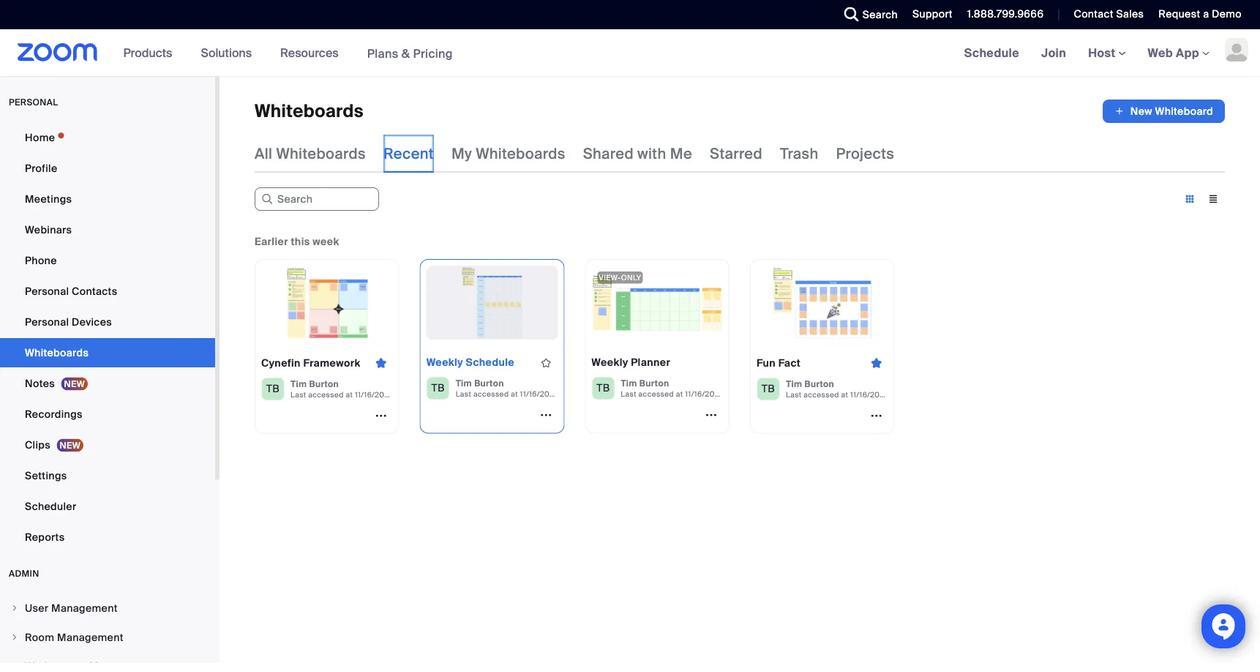 Task type: describe. For each thing, give the bounding box(es) containing it.
tb for cynefin framework
[[266, 382, 280, 396]]

new
[[1131, 104, 1153, 118]]

personal menu menu
[[0, 123, 215, 554]]

all whiteboards
[[255, 144, 366, 163]]

search button
[[834, 0, 902, 29]]

more options for weekly planner image
[[700, 408, 723, 421]]

view-only
[[599, 273, 642, 282]]

management for room management
[[57, 631, 124, 644]]

weekly schedule
[[427, 356, 515, 369]]

schedule inside meetings navigation
[[965, 45, 1020, 60]]

user
[[25, 601, 49, 615]]

fun
[[757, 356, 776, 370]]

whiteboards application
[[255, 100, 1226, 123]]

admin
[[9, 568, 39, 580]]

last for fun fact
[[786, 390, 802, 400]]

thumbnail of weekly planner image
[[592, 266, 723, 340]]

demo
[[1213, 7, 1243, 21]]

reports
[[25, 530, 65, 544]]

tim burton last accessed at 11/16/2023, 8:09:20 am
[[456, 377, 606, 399]]

contact
[[1074, 7, 1114, 21]]

home link
[[0, 123, 215, 152]]

phone
[[25, 254, 57, 267]]

11/16/2023, for fun fact
[[851, 390, 892, 400]]

tb inside weekly planner, modified at nov 16, 2023, link element
[[597, 382, 610, 395]]

tim burton last accessed at 11/16/2023, 8:09:13 am
[[621, 377, 769, 399]]

shared with me
[[583, 144, 693, 163]]

web
[[1148, 45, 1174, 60]]

contacts
[[72, 284, 117, 298]]

accessed inside tim burton last accessed at 11/16/2023, 8:09:13 am
[[639, 389, 674, 399]]

scheduler
[[25, 500, 76, 513]]

more options for weekly schedule image
[[535, 408, 558, 421]]

solutions button
[[201, 29, 259, 76]]

web app button
[[1148, 45, 1210, 60]]

product information navigation
[[112, 29, 464, 77]]

my whiteboards
[[452, 144, 566, 163]]

8:07:24
[[894, 390, 921, 400]]

personal for personal contacts
[[25, 284, 69, 298]]

earlier this week
[[255, 235, 339, 248]]

am for cynefin framework
[[429, 390, 441, 400]]

webinars link
[[0, 215, 215, 245]]

recordings link
[[0, 400, 215, 429]]

11/16/2023, for weekly schedule
[[520, 389, 561, 399]]

products
[[123, 45, 172, 60]]

thumbnail of cynefin framework image
[[261, 266, 393, 340]]

cynefin framework
[[261, 356, 361, 370]]

burton for cynefin framework
[[309, 378, 339, 389]]

weekly for weekly schedule
[[427, 356, 463, 369]]

at for weekly schedule
[[511, 389, 518, 399]]

tb for weekly schedule
[[432, 382, 445, 395]]

weekly planner
[[592, 356, 671, 369]]

personal contacts
[[25, 284, 117, 298]]

personal devices link
[[0, 308, 215, 337]]

weekly for weekly planner
[[592, 356, 629, 369]]

click to star the whiteboard weekly schedule image
[[535, 356, 558, 369]]

personal
[[9, 97, 58, 108]]

planner
[[631, 356, 671, 369]]

tim inside tim burton last accessed at 11/16/2023, 8:09:13 am
[[621, 377, 638, 389]]

right image
[[10, 604, 19, 613]]

last inside tim burton last accessed at 11/16/2023, 8:09:13 am
[[621, 389, 637, 399]]

tim for fun fact
[[786, 378, 803, 389]]

support
[[913, 7, 953, 21]]

accessed for fun fact
[[804, 390, 840, 400]]

8:09:58
[[398, 390, 427, 400]]

burton for weekly schedule
[[475, 377, 504, 389]]

search
[[863, 8, 898, 21]]

8:09:13
[[728, 389, 755, 399]]

recordings
[[25, 407, 83, 421]]

weekly schedule application
[[427, 352, 558, 374]]

room management
[[25, 631, 124, 644]]

starred
[[710, 144, 763, 163]]

this
[[291, 235, 310, 248]]

resources button
[[280, 29, 345, 76]]

join link
[[1031, 29, 1078, 76]]

whiteboards link
[[0, 338, 215, 368]]

request
[[1159, 7, 1201, 21]]

tim burton last accessed at 11/16/2023, 8:09:58 am
[[291, 378, 441, 400]]

user management menu item
[[0, 595, 215, 622]]

new whiteboard button
[[1103, 100, 1226, 123]]

management for user management
[[51, 601, 118, 615]]

list mode, not selected image
[[1202, 193, 1226, 206]]

home
[[25, 131, 55, 144]]

personal for personal devices
[[25, 315, 69, 329]]

clips link
[[0, 431, 215, 460]]

a
[[1204, 7, 1210, 21]]

pricing
[[413, 46, 453, 61]]

schedule link
[[954, 29, 1031, 76]]



Task type: locate. For each thing, give the bounding box(es) containing it.
tb inside cynefin framework, modified at nov 16, 2023, link, starred element
[[266, 382, 280, 396]]

accessed down planner at the bottom
[[639, 389, 674, 399]]

0 vertical spatial personal
[[25, 284, 69, 298]]

weekly inside 'weekly schedule' application
[[427, 356, 463, 369]]

last for weekly schedule
[[456, 389, 472, 399]]

1.888.799.9666 button
[[957, 0, 1048, 29], [968, 7, 1044, 21]]

more options for cynefin framework image
[[370, 409, 393, 422]]

burton inside the tim burton last accessed at 11/16/2023, 8:09:58 am
[[309, 378, 339, 389]]

devices
[[72, 315, 112, 329]]

1.888.799.9666 button up schedule link
[[968, 7, 1044, 21]]

plans & pricing
[[367, 46, 453, 61]]

tim burton last accessed at 11/16/2023, 8:07:24 am
[[786, 378, 935, 400]]

11/16/2023, up more options for fun fact 'image'
[[851, 390, 892, 400]]

click to unstar the whiteboard fun fact image
[[865, 356, 889, 370]]

tb inside fun fact, modified at nov 16, 2023, link, starred element
[[762, 382, 775, 396]]

am for weekly schedule
[[594, 389, 606, 399]]

management
[[51, 601, 118, 615], [57, 631, 124, 644]]

am inside the tim burton last accessed at 11/16/2023, 8:09:58 am
[[429, 390, 441, 400]]

8:09:20
[[563, 389, 592, 399]]

at inside tim burton last accessed at 11/16/2023, 8:09:13 am
[[676, 389, 683, 399]]

settings
[[25, 469, 67, 483]]

11/16/2023, for cynefin framework
[[355, 390, 396, 400]]

cynefin
[[261, 356, 301, 370]]

fun fact, modified at nov 16, 2023, link, starred element
[[750, 259, 935, 434]]

solutions
[[201, 45, 252, 60]]

1 horizontal spatial weekly
[[592, 356, 629, 369]]

am for fun fact
[[923, 390, 935, 400]]

tim inside the tim burton last accessed at 11/16/2023, 8:09:58 am
[[291, 378, 307, 389]]

11/16/2023, up more options for weekly planner image
[[686, 389, 726, 399]]

new whiteboard
[[1131, 104, 1214, 118]]

meetings link
[[0, 185, 215, 214]]

weekly schedule, modified at nov 16, 2023, link element
[[420, 259, 606, 434]]

tb right 8:09:58
[[432, 382, 445, 395]]

app
[[1177, 45, 1200, 60]]

management up room management
[[51, 601, 118, 615]]

accessed for cynefin framework
[[308, 390, 344, 400]]

at for fun fact
[[842, 390, 849, 400]]

1.888.799.9666
[[968, 7, 1044, 21]]

accessed inside tim burton last accessed at 11/16/2023, 8:09:20 am
[[474, 389, 509, 399]]

tabs of all whiteboard page tab list
[[255, 135, 895, 173]]

fun fact application
[[757, 352, 889, 375]]

profile picture image
[[1226, 38, 1249, 62]]

tim down weekly planner
[[621, 377, 638, 389]]

1 vertical spatial schedule
[[466, 356, 515, 369]]

last inside tim burton last accessed at 11/16/2023, 8:09:20 am
[[456, 389, 472, 399]]

1 vertical spatial personal
[[25, 315, 69, 329]]

at inside the tim burton last accessed at 11/16/2023, 8:09:58 am
[[346, 390, 353, 400]]

tb
[[432, 382, 445, 395], [597, 382, 610, 395], [266, 382, 280, 396], [762, 382, 775, 396]]

accessed for weekly schedule
[[474, 389, 509, 399]]

burton inside tim burton last accessed at 11/16/2023, 8:09:13 am
[[640, 377, 670, 389]]

weekly left planner at the bottom
[[592, 356, 629, 369]]

11/16/2023, inside tim burton last accessed at 11/16/2023, 8:09:20 am
[[520, 389, 561, 399]]

tim down fact
[[786, 378, 803, 389]]

all
[[255, 144, 273, 163]]

am right 8:09:20 at the bottom left of page
[[594, 389, 606, 399]]

tb right 8:09:20 at the bottom left of page
[[597, 382, 610, 395]]

add image
[[1115, 104, 1125, 119]]

tb inside "weekly schedule, modified at nov 16, 2023, link" element
[[432, 382, 445, 395]]

tim down cynefin framework
[[291, 378, 307, 389]]

tim inside tim burton last accessed at 11/16/2023, 8:09:20 am
[[456, 377, 472, 389]]

accessed
[[474, 389, 509, 399], [639, 389, 674, 399], [308, 390, 344, 400], [804, 390, 840, 400]]

tim down weekly schedule
[[456, 377, 472, 389]]

&
[[402, 46, 410, 61]]

contact sales link
[[1063, 0, 1148, 29], [1074, 7, 1145, 21]]

am inside tim burton last accessed at 11/16/2023, 8:07:24 am
[[923, 390, 935, 400]]

11/16/2023, inside tim burton last accessed at 11/16/2023, 8:09:13 am
[[686, 389, 726, 399]]

with
[[638, 144, 667, 163]]

thumbnail of fun fact image
[[757, 266, 889, 340]]

user management
[[25, 601, 118, 615]]

schedule
[[965, 45, 1020, 60], [466, 356, 515, 369]]

whiteboards down personal devices
[[25, 346, 89, 360]]

last down fact
[[786, 390, 802, 400]]

last down weekly planner
[[621, 389, 637, 399]]

me
[[670, 144, 693, 163]]

host
[[1089, 45, 1119, 60]]

am right the 8:09:13
[[757, 389, 769, 399]]

am inside tim burton last accessed at 11/16/2023, 8:09:13 am
[[757, 389, 769, 399]]

room management menu item
[[0, 624, 215, 652]]

shared
[[583, 144, 634, 163]]

last down weekly schedule
[[456, 389, 472, 399]]

whiteboards inside application
[[255, 100, 364, 123]]

last inside the tim burton last accessed at 11/16/2023, 8:09:58 am
[[291, 390, 306, 400]]

tim for cynefin framework
[[291, 378, 307, 389]]

tb down fun
[[762, 382, 775, 396]]

burton down 'weekly schedule' application
[[475, 377, 504, 389]]

personal down personal contacts on the top of the page
[[25, 315, 69, 329]]

request a demo
[[1159, 7, 1243, 21]]

trash
[[781, 144, 819, 163]]

11/16/2023, up more options for weekly schedule image
[[520, 389, 561, 399]]

fun fact
[[757, 356, 801, 370]]

schedule down 1.888.799.9666
[[965, 45, 1020, 60]]

0 vertical spatial management
[[51, 601, 118, 615]]

reports link
[[0, 523, 215, 552]]

schedule inside application
[[466, 356, 515, 369]]

1 vertical spatial management
[[57, 631, 124, 644]]

11/16/2023, inside tim burton last accessed at 11/16/2023, 8:07:24 am
[[851, 390, 892, 400]]

burton down fun fact application
[[805, 378, 835, 389]]

burton inside tim burton last accessed at 11/16/2023, 8:09:20 am
[[475, 377, 504, 389]]

webinars
[[25, 223, 72, 236]]

support link
[[902, 0, 957, 29], [913, 7, 953, 21]]

burton for fun fact
[[805, 378, 835, 389]]

personal devices
[[25, 315, 112, 329]]

at
[[511, 389, 518, 399], [676, 389, 683, 399], [346, 390, 353, 400], [842, 390, 849, 400]]

tim
[[456, 377, 472, 389], [621, 377, 638, 389], [291, 378, 307, 389], [786, 378, 803, 389]]

contact sales
[[1074, 7, 1145, 21]]

phone link
[[0, 246, 215, 275]]

am
[[594, 389, 606, 399], [757, 389, 769, 399], [429, 390, 441, 400], [923, 390, 935, 400]]

accessed down cynefin framework application
[[308, 390, 344, 400]]

scheduler link
[[0, 492, 215, 521]]

last for cynefin framework
[[291, 390, 306, 400]]

earlier
[[255, 235, 288, 248]]

right image
[[10, 633, 19, 642]]

burton down cynefin framework application
[[309, 378, 339, 389]]

at inside tim burton last accessed at 11/16/2023, 8:07:24 am
[[842, 390, 849, 400]]

clips
[[25, 438, 50, 452]]

profile
[[25, 161, 57, 175]]

weekly inside weekly planner, modified at nov 16, 2023, link element
[[592, 356, 629, 369]]

whiteboards up search text box
[[276, 144, 366, 163]]

tim inside tim burton last accessed at 11/16/2023, 8:07:24 am
[[786, 378, 803, 389]]

1 weekly from the left
[[427, 356, 463, 369]]

management inside room management menu item
[[57, 631, 124, 644]]

0 vertical spatial schedule
[[965, 45, 1020, 60]]

am inside tim burton last accessed at 11/16/2023, 8:09:20 am
[[594, 389, 606, 399]]

management down "user management" menu item
[[57, 631, 124, 644]]

projects
[[837, 144, 895, 163]]

Search text field
[[255, 187, 379, 211]]

whiteboards inside personal menu menu
[[25, 346, 89, 360]]

weekly right click to unstar the whiteboard cynefin framework icon
[[427, 356, 463, 369]]

cynefin framework, modified at nov 16, 2023, link, starred element
[[255, 259, 441, 434]]

whiteboards right the my
[[476, 144, 566, 163]]

resources
[[280, 45, 339, 60]]

fact
[[779, 356, 801, 370]]

meetings navigation
[[954, 29, 1261, 77]]

web app
[[1148, 45, 1200, 60]]

last down cynefin framework
[[291, 390, 306, 400]]

plans
[[367, 46, 399, 61]]

2 personal from the top
[[25, 315, 69, 329]]

11/16/2023,
[[520, 389, 561, 399], [686, 389, 726, 399], [355, 390, 396, 400], [851, 390, 892, 400]]

plans & pricing link
[[367, 46, 453, 61], [367, 46, 453, 61]]

1 horizontal spatial schedule
[[965, 45, 1020, 60]]

1.888.799.9666 button up join
[[957, 0, 1048, 29]]

only
[[621, 273, 642, 282]]

host button
[[1089, 45, 1126, 60]]

accessed down fun fact application
[[804, 390, 840, 400]]

whiteboards up all whiteboards
[[255, 100, 364, 123]]

personal contacts link
[[0, 277, 215, 306]]

notes
[[25, 377, 55, 390]]

last inside tim burton last accessed at 11/16/2023, 8:07:24 am
[[786, 390, 802, 400]]

framework
[[303, 356, 361, 370]]

weekly
[[427, 356, 463, 369], [592, 356, 629, 369]]

schedule up tim burton last accessed at 11/16/2023, 8:09:20 am
[[466, 356, 515, 369]]

burton down planner at the bottom
[[640, 377, 670, 389]]

tb for fun fact
[[762, 382, 775, 396]]

my
[[452, 144, 472, 163]]

accessed down 'weekly schedule' application
[[474, 389, 509, 399]]

accessed inside the tim burton last accessed at 11/16/2023, 8:09:58 am
[[308, 390, 344, 400]]

personal down phone
[[25, 284, 69, 298]]

view-
[[599, 273, 621, 282]]

banner
[[0, 29, 1261, 77]]

profile link
[[0, 154, 215, 183]]

at inside tim burton last accessed at 11/16/2023, 8:09:20 am
[[511, 389, 518, 399]]

sales
[[1117, 7, 1145, 21]]

notes link
[[0, 369, 215, 398]]

am right 8:09:58
[[429, 390, 441, 400]]

11/16/2023, inside the tim burton last accessed at 11/16/2023, 8:09:58 am
[[355, 390, 396, 400]]

management inside "user management" menu item
[[51, 601, 118, 615]]

accessed inside tim burton last accessed at 11/16/2023, 8:07:24 am
[[804, 390, 840, 400]]

2 weekly from the left
[[592, 356, 629, 369]]

11/16/2023, up more options for cynefin framework image
[[355, 390, 396, 400]]

0 horizontal spatial schedule
[[466, 356, 515, 369]]

zoom logo image
[[18, 43, 98, 62]]

weekly planner, modified at nov 16, 2023, link element
[[585, 259, 769, 434]]

more options for fun fact image
[[865, 409, 889, 422]]

thumbnail of weekly schedule image
[[427, 266, 558, 340]]

settings link
[[0, 461, 215, 491]]

week
[[313, 235, 339, 248]]

click to unstar the whiteboard cynefin framework image
[[370, 356, 393, 370]]

whiteboard
[[1156, 104, 1214, 118]]

burton inside tim burton last accessed at 11/16/2023, 8:07:24 am
[[805, 378, 835, 389]]

am right 8:07:24
[[923, 390, 935, 400]]

banner containing products
[[0, 29, 1261, 77]]

recent
[[384, 144, 434, 163]]

at for cynefin framework
[[346, 390, 353, 400]]

tim for weekly schedule
[[456, 377, 472, 389]]

room
[[25, 631, 54, 644]]

tb down cynefin
[[266, 382, 280, 396]]

last
[[456, 389, 472, 399], [621, 389, 637, 399], [291, 390, 306, 400], [786, 390, 802, 400]]

0 horizontal spatial weekly
[[427, 356, 463, 369]]

grid mode, selected image
[[1179, 193, 1202, 206]]

meetings
[[25, 192, 72, 206]]

admin menu menu
[[0, 595, 215, 663]]

cynefin framework application
[[261, 352, 393, 375]]

1 personal from the top
[[25, 284, 69, 298]]



Task type: vqa. For each thing, say whether or not it's contained in the screenshot.
Projects on the top
yes



